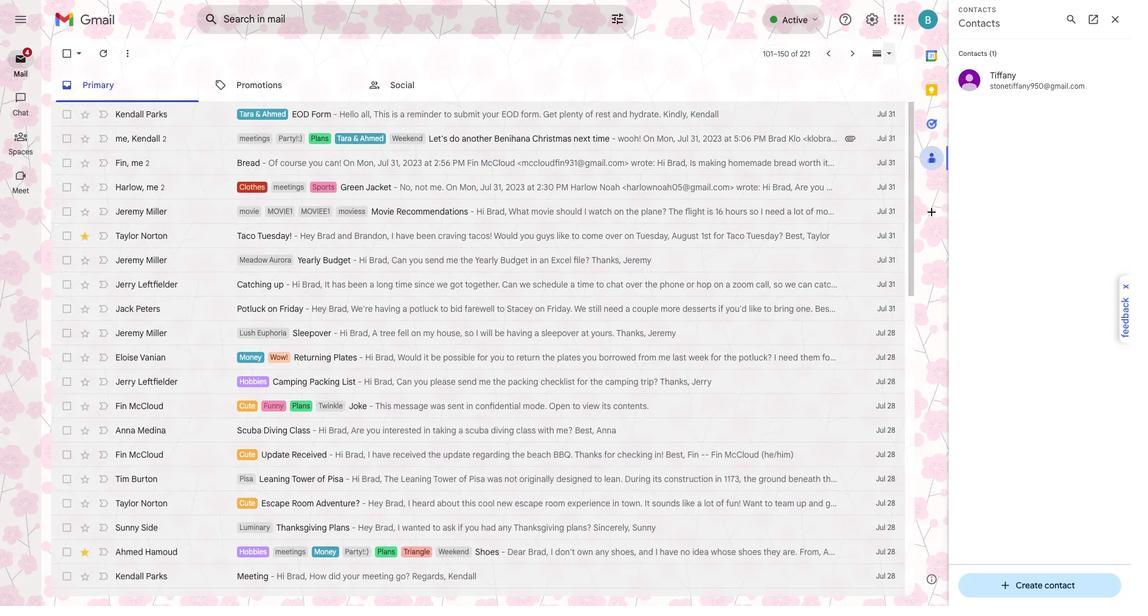 Task type: describe. For each thing, give the bounding box(es) containing it.
kendall parks for jul 28
[[116, 571, 167, 582]]

1 sunny from the left
[[116, 522, 139, 533]]

to left stacey
[[497, 304, 505, 314]]

plans left the triangle at the bottom left of page
[[378, 547, 395, 557]]

0 vertical spatial meetings
[[240, 134, 270, 143]]

to left team
[[765, 498, 773, 509]]

2 horizontal spatial at
[[582, 328, 589, 339]]

& for tara & ahmed
[[354, 134, 359, 143]]

scuba
[[237, 425, 262, 436]]

time down file?
[[577, 279, 594, 290]]

possible
[[443, 352, 475, 363]]

jul for row containing ahmed hamoud
[[877, 547, 886, 557]]

ahmed inside tara & ahmed eod form - hello all, this is a reminder to submit your eod form. get plenty of rest and hydrate. kindly, kendall
[[262, 109, 286, 119]]

31, for 2:56
[[391, 158, 401, 168]]

or
[[687, 279, 695, 290]]

shoes,
[[612, 547, 637, 558]]

6 31 from the top
[[889, 231, 896, 240]]

thanks, right "it?"
[[835, 158, 865, 168]]

0 horizontal spatial having
[[375, 304, 401, 314]]

kendall up me , kendall 2
[[116, 109, 144, 120]]

0 vertical spatial your
[[483, 109, 500, 120]]

0 horizontal spatial send
[[425, 255, 444, 266]]

plenty
[[560, 109, 584, 120]]

hi right list
[[364, 376, 372, 387]]

of left fun!
[[717, 498, 725, 509]]

3 we from the left
[[785, 279, 796, 290]]

luminary
[[240, 523, 270, 532]]

and right 'shoes,'
[[639, 547, 654, 558]]

mccloud up "burton"
[[129, 449, 164, 460]]

construction
[[665, 474, 713, 485]]

tara & ahmed eod form - hello all, this is a reminder to submit your eod form. get plenty of rest and hydrate. kindly, kendall
[[240, 109, 719, 120]]

main content containing primary
[[51, 39, 1116, 606]]

to left come
[[572, 231, 580, 241]]

jerry leftfielder for jul 31
[[116, 279, 178, 290]]

5 row from the top
[[51, 199, 975, 224]]

you left guys at the left top of page
[[521, 231, 535, 241]]

the left tower
[[823, 474, 836, 485]]

7 row from the top
[[51, 248, 906, 272]]

movie
[[372, 206, 395, 217]]

a left zoom
[[726, 279, 731, 290]]

will
[[481, 328, 493, 339]]

2 tower from the left
[[434, 474, 457, 485]]

2 horizontal spatial be
[[968, 498, 978, 509]]

1 vertical spatial your
[[343, 571, 360, 582]]

of down received
[[318, 474, 326, 485]]

0 horizontal spatial meeting
[[362, 571, 394, 582]]

returning
[[294, 352, 332, 363]]

call,
[[756, 279, 772, 290]]

taylor for jul 28
[[116, 498, 139, 509]]

2 horizontal spatial movie
[[817, 206, 840, 217]]

1 yearly from the left
[[298, 255, 321, 266]]

advanced search options image
[[606, 7, 630, 31]]

2 vertical spatial if
[[458, 522, 463, 533]]

jeremy down harlow , me 2
[[116, 206, 144, 217]]

1 horizontal spatial movie
[[532, 206, 555, 217]]

harlow , me 2
[[116, 182, 165, 193]]

couple
[[633, 304, 659, 314]]

shoes
[[739, 547, 762, 558]]

kendall right the kindly,
[[691, 109, 719, 120]]

chat
[[607, 279, 624, 290]]

0 horizontal spatial so
[[465, 328, 474, 339]]

up?
[[839, 279, 853, 290]]

is
[[690, 158, 697, 168]]

taylor up the catch
[[807, 231, 831, 241]]

can for send
[[397, 376, 412, 387]]

mccloud up 1173, on the bottom right of the page
[[725, 449, 760, 460]]

hop
[[697, 279, 712, 290]]

thanks, down last
[[660, 376, 690, 387]]

i left the will
[[476, 328, 479, 339]]

0 vertical spatial up
[[274, 279, 284, 290]]

1 horizontal spatial been
[[417, 231, 436, 241]]

think
[[916, 498, 935, 509]]

return
[[517, 352, 540, 363]]

parks for jul 31
[[146, 109, 167, 120]]

1 horizontal spatial harlow
[[571, 182, 598, 193]]

2 horizontal spatial harlow
[[1084, 182, 1110, 193]]

escape
[[261, 498, 290, 509]]

1 vertical spatial was
[[488, 474, 503, 485]]

jul for jul 28 row at the bottom
[[877, 596, 886, 605]]

10 row from the top
[[51, 321, 906, 345]]

row containing harlow
[[51, 175, 1110, 199]]

0 horizontal spatial like
[[557, 231, 570, 241]]

about
[[437, 498, 460, 509]]

soft
[[1005, 474, 1020, 485]]

0 vertical spatial so
[[750, 206, 759, 217]]

0 vertical spatial not
[[415, 182, 428, 193]]

1 horizontal spatial are
[[795, 182, 809, 193]]

me up harlow , me 2
[[131, 157, 143, 168]]

hi right 'plates'
[[366, 352, 373, 363]]

jul for row containing fin
[[878, 158, 887, 167]]

whose
[[712, 547, 737, 558]]

newer image
[[823, 47, 835, 60]]

mon, for can!
[[357, 158, 376, 168]]

for right them
[[823, 352, 834, 363]]

received
[[292, 449, 327, 460]]

main menu image
[[13, 12, 28, 27]]

28 for dear brad, i don't own any shoes, and i have no idea whose shoes they are. from, ahmed
[[888, 547, 896, 557]]

0 horizontal spatial its
[[602, 401, 611, 412]]

i right brandon, on the top left of page
[[392, 231, 394, 241]]

1 horizontal spatial the
[[669, 206, 684, 217]]

9 31 from the top
[[889, 304, 896, 313]]

a left thrilling at bottom right
[[980, 498, 984, 509]]

row containing ahmed hamoud
[[51, 540, 906, 564]]

me.
[[430, 182, 444, 193]]

5 28 from the top
[[888, 426, 896, 435]]

1 eloise from the left
[[116, 352, 138, 363]]

0 horizontal spatial would
[[398, 352, 422, 363]]

hey left brad
[[300, 231, 315, 241]]

plans down form
[[311, 134, 329, 143]]

1 vertical spatial if
[[1111, 498, 1116, 509]]

1 we from the left
[[437, 279, 448, 290]]

do
[[450, 133, 460, 144]]

to left chat at the top of the page
[[597, 279, 605, 290]]

0 horizontal spatial any
[[498, 522, 512, 533]]

17 row from the top
[[51, 491, 1116, 516]]

me up fin , me 2 in the top left of the page
[[116, 133, 127, 144]]

2 sunny from the left
[[633, 522, 656, 533]]

meet heading
[[0, 186, 41, 196]]

& for tara & ahmed eod form - hello all, this is a reminder to submit your eod form. get plenty of rest and hydrate. kindly, kendall
[[256, 109, 261, 119]]

a left potluck
[[403, 304, 408, 314]]

mccloud up medina
[[129, 401, 164, 412]]

the left soft at the right
[[990, 474, 1003, 485]]

best, right the tuesday?
[[786, 231, 806, 241]]

2 eloise from the left
[[999, 352, 1021, 363]]

watch
[[589, 206, 612, 217]]

, for me
[[127, 133, 130, 144]]

of left rest
[[586, 109, 594, 120]]

in!
[[655, 449, 664, 460]]

2 horizontal spatial so
[[774, 279, 783, 290]]

how
[[310, 571, 327, 582]]

jul 31 for 15th row from the bottom of the main content containing primary
[[878, 231, 896, 240]]

plane?
[[641, 206, 667, 217]]

taylor norton for jul 28
[[116, 498, 168, 509]]

jul 31 for 5th row
[[878, 207, 896, 216]]

taylor norton for jul 31
[[116, 231, 168, 241]]

norton for jul 28
[[141, 498, 168, 509]]

it right think at the right bottom
[[937, 498, 942, 509]]

6 row from the top
[[51, 224, 906, 248]]

at for 2:30
[[527, 182, 535, 193]]

2 horizontal spatial pisa
[[469, 474, 485, 485]]

jul 31 for row containing fin
[[878, 158, 896, 167]]

0 vertical spatial would
[[494, 231, 518, 241]]

1 horizontal spatial (he/him)
[[941, 158, 973, 168]]

28 for hey brad, i heard about this cool new escape room experience in town. it sounds like a lot of fun! want to team up and give it a try together? i think it could be a thrilling challenge. let me know if
[[888, 499, 896, 508]]

at for 2:56
[[425, 158, 432, 168]]

jeremy up jack peters
[[116, 255, 144, 266]]

chat heading
[[0, 108, 41, 118]]

euphoria
[[257, 328, 287, 338]]

to left the ask
[[433, 522, 441, 533]]

jeremy miller for meadow
[[116, 255, 167, 266]]

pm for harlow
[[556, 182, 569, 193]]

to left "bid"
[[441, 304, 449, 314]]

it right the left
[[973, 182, 978, 193]]

open
[[549, 401, 571, 412]]

jul 28 for joke - this message was sent in confidential mode. open to view its contents.
[[877, 401, 896, 411]]

you down the will
[[491, 352, 505, 363]]

the left update
[[428, 449, 441, 460]]

triangle
[[404, 547, 430, 557]]

to left bring in the bottom of the page
[[764, 304, 772, 314]]

want
[[743, 498, 763, 509]]

another
[[462, 133, 493, 144]]

2 31 from the top
[[889, 134, 896, 143]]

own
[[578, 547, 594, 558]]

0 vertical spatial need
[[766, 206, 785, 217]]

i up the tuesday?
[[761, 206, 764, 217]]

sports
[[313, 182, 335, 192]]

0 vertical spatial money
[[240, 353, 262, 362]]

2:56
[[434, 158, 451, 168]]

checking
[[618, 449, 653, 460]]

jul 31 for 13th row from the bottom of the main content containing primary
[[878, 280, 896, 289]]

0 vertical spatial this
[[374, 109, 390, 120]]

lush
[[240, 328, 256, 338]]

4 31 from the top
[[889, 182, 896, 192]]

hours
[[726, 206, 748, 217]]

still
[[589, 304, 602, 314]]

i left the no
[[656, 547, 658, 558]]

i left the received
[[368, 449, 370, 460]]

hi right class
[[319, 425, 327, 436]]

fin mccloud for joke
[[116, 401, 164, 412]]

row containing fin
[[51, 151, 973, 175]]

on for can!
[[344, 158, 355, 168]]

on left tuesday,
[[625, 231, 635, 241]]

kendall down ahmed hamoud
[[116, 571, 144, 582]]

joke
[[349, 401, 367, 412]]

a left scuba
[[459, 425, 463, 436]]

0 vertical spatial weekend
[[392, 134, 423, 143]]

originally
[[520, 474, 555, 485]]

catching up - hi brad, it has been a long time since we got together. can we schedule a time to chat over the phone or hop on a zoom call, so we can catch up? best, jerry
[[237, 279, 897, 290]]

, for fin
[[127, 157, 129, 168]]

row containing jack peters
[[51, 297, 906, 321]]

11 jul 28 from the top
[[877, 572, 896, 581]]

to left "lean."
[[595, 474, 603, 485]]

mail
[[14, 69, 28, 78]]

1 vertical spatial is
[[708, 206, 714, 217]]

cool
[[478, 498, 495, 509]]

leftfielder for jul 31
[[138, 279, 178, 290]]

support image
[[839, 12, 853, 27]]

to left "settle"
[[893, 474, 901, 485]]

a left sleepover
[[535, 328, 540, 339]]

1 31 from the top
[[889, 109, 896, 119]]

unevenly
[[926, 474, 961, 485]]

1 vertical spatial weekend
[[439, 547, 469, 557]]

side panel section
[[915, 39, 949, 597]]

cute for update received
[[240, 450, 255, 459]]

a left couple
[[626, 304, 631, 314]]

1 taco from the left
[[237, 231, 256, 241]]

best, right room. on the top right of page
[[1062, 182, 1081, 193]]

1 vertical spatial the
[[384, 474, 399, 485]]

jul for 7th row from the top of the main content containing primary
[[878, 255, 887, 265]]

row containing eloise vanian
[[51, 345, 1021, 370]]

potluck
[[237, 304, 266, 314]]

meeting - hi brad, how did your meeting go? regards, kendall
[[237, 571, 477, 582]]

form.
[[521, 109, 542, 120]]

sincerely,
[[594, 522, 631, 533]]

yours.
[[592, 328, 615, 339]]

bread - of course you can! on mon, jul 31, 2023 at 2:56 pm fin mccloud <mccloudfin931@gmail.com> wrote: hi brad, is making homemade bread worth it? thanks, fin -- fin mccloud (he/him)
[[237, 158, 973, 168]]

view
[[583, 401, 600, 412]]

wrote: for <mccloudfin931@gmail.com>
[[632, 158, 656, 168]]

fin mccloud for cute
[[116, 449, 164, 460]]

2 taco from the left
[[727, 231, 745, 241]]

funny
[[264, 401, 284, 411]]

13 row from the top
[[51, 394, 906, 418]]

hi up <harlownoah05@gmail.com>
[[658, 158, 666, 168]]

miller for movie
[[146, 206, 167, 217]]

tuesday?
[[747, 231, 784, 241]]

jul for first row from the top
[[878, 109, 887, 119]]

0 vertical spatial meeting
[[1004, 182, 1035, 193]]

hi up 'plates'
[[340, 328, 348, 339]]

you left please
[[414, 376, 428, 387]]

jerry up jack peters
[[116, 279, 136, 290]]

7 31 from the top
[[889, 255, 896, 265]]

and left give on the right of the page
[[809, 498, 824, 509]]

1 row from the top
[[51, 102, 906, 127]]

a left long
[[370, 279, 375, 290]]

2 for harlow
[[161, 183, 165, 192]]

1 horizontal spatial be
[[495, 328, 505, 339]]

during
[[625, 474, 651, 485]]

anna medina
[[116, 425, 166, 436]]

more image
[[122, 47, 134, 60]]

2 jack from the left
[[837, 304, 855, 314]]

heard
[[413, 498, 435, 509]]

august
[[672, 231, 699, 241]]

the up 'view'
[[591, 376, 603, 387]]

i left 'watch'
[[585, 206, 587, 217]]

me right let
[[1074, 498, 1086, 509]]

15 row from the top
[[51, 443, 906, 467]]

luminary thanksgiving plans - hey brad, i wanted to ask if you had any thanksgiving plans? sincerely, sunny
[[240, 522, 656, 533]]

hi up tacos!
[[477, 206, 485, 217]]

1 vertical spatial any
[[596, 547, 610, 558]]

did
[[329, 571, 341, 582]]

hobbies camping packing list - hi brad, can you please send me the packing checklist for the camping trip? thanks, jerry
[[240, 376, 712, 387]]

hi right meeting
[[277, 571, 285, 582]]

2 for fin
[[146, 158, 150, 168]]

let's do another benihana christmas next time -
[[429, 133, 618, 144]]

1 vertical spatial have
[[372, 449, 391, 460]]

2 vertical spatial have
[[660, 547, 679, 558]]

jul for first row from the bottom
[[877, 572, 886, 581]]

class
[[517, 425, 536, 436]]

catching
[[237, 279, 272, 290]]

ahmed down all,
[[360, 134, 384, 143]]

0 horizontal spatial over
[[606, 231, 623, 241]]

what
[[509, 206, 529, 217]]

thanks, up borrowed
[[617, 328, 647, 339]]

the right the left
[[989, 182, 1002, 193]]

you left can!
[[309, 158, 323, 168]]

1 vertical spatial this
[[376, 401, 392, 412]]

jul 28 inside row
[[877, 596, 896, 605]]

jerry right up?
[[877, 279, 897, 290]]

row containing sunny side
[[51, 516, 906, 540]]

taco tuesday! - hey brad and brandon, i have been craving tacos! would you guys like to come over on tuesday, august 1st for taco tuesday? best, taylor
[[237, 231, 831, 241]]

jeremy down jack peters
[[116, 328, 144, 339]]

i left think at the right bottom
[[911, 498, 914, 509]]

1 vertical spatial need
[[604, 304, 624, 314]]

1 eod from the left
[[292, 109, 309, 120]]

the right 1173, on the bottom right of the page
[[744, 474, 757, 485]]

pisa leaning tower of pisa - hi brad, the leaning tower of pisa was not originally designed to lean. during its construction in 1173, the ground beneath the tower started to settle unevenly due to the soft soil and inadequate
[[240, 474, 1097, 485]]

jul for row containing me
[[878, 134, 887, 143]]

plans up class
[[292, 401, 310, 411]]

lot for like
[[705, 498, 714, 509]]

5 31 from the top
[[889, 207, 896, 216]]

gmail image
[[55, 7, 121, 32]]

for right thanks
[[605, 449, 616, 460]]

2 eod from the left
[[502, 109, 519, 120]]

and right soil
[[1037, 474, 1052, 485]]

11 28 from the top
[[888, 572, 896, 581]]

0 horizontal spatial harlow
[[116, 182, 142, 193]]

eloise vanian
[[116, 352, 166, 363]]

to left "submit"
[[444, 109, 452, 120]]

1 horizontal spatial send
[[458, 376, 477, 387]]

vanian
[[140, 352, 166, 363]]

1 vertical spatial not
[[505, 474, 518, 485]]

4 link
[[7, 47, 34, 68]]

jul 28 for hobbies camping packing list - hi brad, can you please send me the packing checklist for the camping trip? thanks, jerry
[[877, 377, 896, 386]]

diving
[[264, 425, 288, 436]]

together.
[[465, 279, 500, 290]]

inadequate
[[1054, 474, 1097, 485]]

list
[[342, 376, 356, 387]]

0 vertical spatial if
[[719, 304, 724, 314]]

to left return on the bottom left of the page
[[507, 352, 515, 363]]

jul for row containing tim burton
[[877, 474, 886, 484]]

has
[[332, 279, 346, 290]]

8 row from the top
[[51, 272, 906, 297]]

row containing me
[[51, 127, 906, 151]]

norton for jul 31
[[141, 231, 168, 241]]

on right hop
[[714, 279, 724, 290]]

1 horizontal spatial pisa
[[328, 474, 344, 485]]

sleepover
[[293, 328, 332, 339]]

2 thanksgiving from the left
[[514, 522, 565, 533]]

ahmed right from,
[[824, 547, 851, 558]]

1 horizontal spatial it
[[645, 498, 650, 509]]

1 horizontal spatial party!:)
[[345, 547, 369, 557]]

jacket
[[366, 182, 392, 193]]

1 vertical spatial over
[[626, 279, 643, 290]]

thanks, right file?
[[592, 255, 622, 266]]

0 vertical spatial party!:)
[[279, 134, 303, 143]]

of
[[268, 158, 278, 168]]

thanks
[[575, 449, 603, 460]]

jack peters
[[116, 304, 160, 314]]

5 jul 28 from the top
[[877, 426, 896, 435]]

1 horizontal spatial its
[[653, 474, 662, 485]]

0 vertical spatial is
[[392, 109, 398, 120]]



Task type: vqa. For each thing, say whether or not it's contained in the screenshot.


Task type: locate. For each thing, give the bounding box(es) containing it.
send up since
[[425, 255, 444, 266]]

taylor down tim on the bottom left of page
[[116, 498, 139, 509]]

lean.
[[605, 474, 623, 485]]

1 jul 31 from the top
[[878, 109, 896, 119]]

8 jul 31 from the top
[[878, 280, 896, 289]]

sunny side
[[116, 522, 158, 533]]

8 28 from the top
[[888, 499, 896, 508]]

jul for 13th row from the bottom of the main content containing primary
[[878, 280, 887, 289]]

taylor norton down harlow , me 2
[[116, 231, 168, 241]]

can up "message"
[[397, 376, 412, 387]]

2 horizontal spatial like
[[749, 304, 762, 314]]

2 hobbies from the top
[[240, 547, 267, 557]]

0 vertical spatial 31,
[[391, 158, 401, 168]]

8 31 from the top
[[889, 280, 896, 289]]

tara for tara & ahmed
[[337, 134, 352, 143]]

row containing tim burton
[[51, 467, 1097, 491]]

28 inside jul 28 row
[[888, 596, 896, 605]]

1 horizontal spatial tower
[[434, 474, 457, 485]]

weekend down the ask
[[439, 547, 469, 557]]

movie down missing
[[817, 206, 840, 217]]

1 horizontal spatial we
[[520, 279, 531, 290]]

leftfielder for jul 28
[[138, 376, 178, 387]]

hi up adventure?
[[352, 474, 360, 485]]

28 for hi brad, can you please send me the packing checklist for the camping trip? thanks, jerry
[[888, 377, 896, 386]]

escape
[[515, 498, 543, 509]]

mon, for me.
[[460, 182, 479, 193]]

0 vertical spatial having
[[375, 304, 401, 314]]

jul for 15th row from the bottom of the main content containing primary
[[878, 231, 887, 240]]

28 for hey brad, i wanted to ask if you had any thanksgiving plans? sincerely, sunny
[[888, 523, 896, 532]]

0 horizontal spatial taco
[[237, 231, 256, 241]]

tara down promotions
[[240, 109, 254, 119]]

2 budget from the left
[[501, 255, 529, 266]]

1 vertical spatial wrote:
[[737, 182, 761, 193]]

2 miller from the top
[[146, 255, 167, 266]]

primary
[[83, 79, 114, 90]]

a down construction
[[698, 498, 702, 509]]

pm right 2:30
[[556, 182, 569, 193]]

1 vertical spatial jeremy miller
[[116, 255, 167, 266]]

1 28 from the top
[[888, 328, 896, 338]]

2 vertical spatial at
[[582, 328, 589, 339]]

8 jul 28 from the top
[[877, 499, 896, 508]]

1 vertical spatial money
[[314, 547, 337, 557]]

more
[[661, 304, 681, 314]]

like right guys at the left top of page
[[557, 231, 570, 241]]

we left got
[[437, 279, 448, 290]]

1 vertical spatial so
[[774, 279, 783, 290]]

16 row from the top
[[51, 467, 1097, 491]]

to right 'due'
[[980, 474, 988, 485]]

it
[[325, 279, 330, 290], [645, 498, 650, 509]]

28 for hi brad, a tree fell on my house, so i will be having a sleepover at yours. thanks, jeremy
[[888, 328, 896, 338]]

your
[[483, 109, 500, 120], [343, 571, 360, 582]]

0 horizontal spatial at
[[425, 158, 432, 168]]

0 horizontal spatial mon,
[[357, 158, 376, 168]]

on for me.
[[446, 182, 458, 193]]

1 vertical spatial (he/him)
[[762, 449, 794, 460]]

experience
[[568, 498, 611, 509]]

12 28 from the top
[[888, 596, 896, 605]]

jul inside row
[[877, 596, 886, 605]]

taylor down harlow , me 2
[[116, 231, 139, 241]]

jul for 12th row
[[877, 377, 886, 386]]

in
[[980, 182, 987, 193], [531, 255, 538, 266], [467, 401, 473, 412], [424, 425, 431, 436], [716, 474, 722, 485], [613, 498, 620, 509]]

1 vertical spatial can
[[502, 279, 518, 290]]

up
[[274, 279, 284, 290], [797, 498, 807, 509]]

jul for row containing anna medina
[[877, 426, 886, 435]]

kendall up fin , me 2 in the top left of the page
[[132, 133, 160, 144]]

28 for hi brad, would it be possible for you to return the plates you borrowed from me last week for the potluck? i need them for a dinner tomorrow night. thank you! best, eloise
[[888, 353, 896, 362]]

0 vertical spatial been
[[417, 231, 436, 241]]

0 vertical spatial 2023
[[403, 158, 422, 168]]

pm right 2:56
[[453, 158, 465, 168]]

best, right you!
[[977, 352, 996, 363]]

Search in mail text field
[[224, 13, 577, 26]]

be left possible
[[431, 352, 441, 363]]

jul for row containing sunny side
[[877, 523, 886, 532]]

yearly
[[298, 255, 321, 266], [475, 255, 499, 266]]

1 hobbies from the top
[[240, 377, 267, 386]]

jul 28 for returning plates - hi brad, would it be possible for you to return the plates you borrowed from me last week for the potluck? i need them for a dinner tomorrow night. thank you! best, eloise
[[877, 353, 896, 362]]

1 vertical spatial up
[[797, 498, 807, 509]]

1 vertical spatial jerry leftfielder
[[116, 376, 178, 387]]

28 for this message was sent in confidential mode. open to view its contents.
[[888, 401, 896, 411]]

time right next
[[593, 133, 610, 144]]

kendall
[[116, 109, 144, 120], [691, 109, 719, 120], [132, 133, 160, 144], [116, 571, 144, 582], [449, 571, 477, 582]]

jul for row containing eloise vanian
[[877, 353, 886, 362]]

are down joke
[[351, 425, 365, 436]]

jul 31 for 7th row from the top of the main content containing primary
[[878, 255, 896, 265]]

me up confidential
[[479, 376, 491, 387]]

taking
[[433, 425, 457, 436]]

31
[[889, 109, 896, 119], [889, 134, 896, 143], [889, 158, 896, 167], [889, 182, 896, 192], [889, 207, 896, 216], [889, 231, 896, 240], [889, 255, 896, 265], [889, 280, 896, 289], [889, 304, 896, 313]]

mail heading
[[0, 69, 41, 79]]

the left plates
[[543, 352, 555, 363]]

fin mccloud up anna medina
[[116, 401, 164, 412]]

tara for tara & ahmed eod form - hello all, this is a reminder to submit your eod form. get plenty of rest and hydrate. kindly, kendall
[[240, 109, 254, 119]]

beach
[[527, 449, 552, 460]]

1 jerry leftfielder from the top
[[116, 279, 178, 290]]

2 leftfielder from the top
[[138, 376, 178, 387]]

hobbies inside hobbies camping packing list - hi brad, can you please send me the packing checklist for the camping trip? thanks, jerry
[[240, 377, 267, 386]]

1 tower from the left
[[292, 474, 315, 485]]

1 anna from the left
[[116, 425, 135, 436]]

16
[[716, 206, 724, 217]]

2 inside harlow , me 2
[[161, 183, 165, 192]]

, down fin , me 2 in the top left of the page
[[142, 182, 144, 193]]

12 jul 28 from the top
[[877, 596, 896, 605]]

started
[[863, 474, 891, 485]]

–
[[774, 49, 778, 58]]

28 for hi brad, i have received the update regarding the beach bbq. thanks for checking in! best, fin -- fin mccloud (he/him)
[[888, 450, 896, 459]]

31, for 2:30
[[494, 182, 504, 193]]

row containing anna medina
[[51, 418, 906, 443]]

and right rest
[[613, 109, 628, 120]]

9 jul 28 from the top
[[877, 523, 896, 532]]

2 28 from the top
[[888, 353, 896, 362]]

0 horizontal spatial it
[[325, 279, 330, 290]]

0 horizontal spatial pisa
[[240, 474, 253, 484]]

jul for tenth row from the top
[[877, 328, 886, 338]]

2 parks from the top
[[146, 571, 167, 582]]

at left 2:56
[[425, 158, 432, 168]]

1173,
[[725, 474, 742, 485]]

best, right in! on the right of the page
[[666, 449, 686, 460]]

tree
[[380, 328, 396, 339]]

2 for me
[[163, 134, 167, 143]]

message
[[394, 401, 428, 412]]

tab list inside main content
[[51, 68, 915, 102]]

hobbies for hobbies camping packing list - hi brad, can you please send me the packing checklist for the camping trip? thanks, jerry
[[240, 377, 267, 386]]

1 thanksgiving from the left
[[276, 522, 327, 533]]

older image
[[847, 47, 859, 60]]

2023 for 2:56
[[403, 158, 422, 168]]

parks for jul 28
[[146, 571, 167, 582]]

1 vertical spatial like
[[749, 304, 762, 314]]

is left 16
[[708, 206, 714, 217]]

4 row from the top
[[51, 175, 1110, 199]]

3 jul 28 from the top
[[877, 377, 896, 386]]

101 – 150
[[763, 49, 790, 58]]

4 jul 28 from the top
[[877, 401, 896, 411]]

had
[[482, 522, 496, 533]]

10 jul 28 from the top
[[877, 547, 896, 557]]

28 for hi brad, the leaning tower of pisa was not originally designed to lean. during its construction in 1173, the ground beneath the tower started to settle unevenly due to the soft soil and inadequate
[[888, 474, 896, 484]]

1 jul 28 from the top
[[877, 328, 896, 338]]

toggle split pane mode image
[[872, 47, 884, 60]]

harlow right room. on the top right of page
[[1084, 182, 1110, 193]]

10 28 from the top
[[888, 547, 896, 557]]

best, right one.
[[816, 304, 835, 314]]

0 horizontal spatial on
[[344, 158, 355, 168]]

6 jul 31 from the top
[[878, 231, 896, 240]]

5 jul 31 from the top
[[878, 207, 896, 216]]

brad
[[317, 231, 336, 241]]

hey down adventure?
[[358, 522, 373, 533]]

1 vertical spatial leftfielder
[[138, 376, 178, 387]]

i left wanted
[[398, 522, 400, 533]]

18 row from the top
[[51, 516, 906, 540]]

2 vertical spatial need
[[779, 352, 799, 363]]

brandon,
[[355, 231, 390, 241]]

social tab
[[359, 68, 512, 102]]

primary tab
[[51, 68, 204, 102]]

0 horizontal spatial is
[[392, 109, 398, 120]]

was
[[431, 401, 446, 412], [488, 474, 503, 485]]

7 jul 28 from the top
[[877, 474, 896, 484]]

town.
[[622, 498, 643, 509]]

1 cute from the top
[[240, 401, 255, 411]]

for right checklist on the bottom
[[577, 376, 588, 387]]

wrote: for <harlownoah05@gmail.com>
[[737, 182, 761, 193]]

meetings for green
[[274, 182, 304, 192]]

bring
[[775, 304, 795, 314]]

jul 31
[[878, 109, 896, 119], [878, 134, 896, 143], [878, 158, 896, 167], [878, 182, 896, 192], [878, 207, 896, 216], [878, 231, 896, 240], [878, 255, 896, 265], [878, 280, 896, 289], [878, 304, 896, 313]]

0 horizontal spatial sunny
[[116, 522, 139, 533]]

due
[[963, 474, 978, 485]]

pisa down the scuba on the bottom left of the page
[[240, 474, 253, 484]]

tab list containing primary
[[51, 68, 915, 102]]

jeremy miller for movie
[[116, 206, 167, 217]]

1 norton from the top
[[141, 231, 168, 241]]

fun!
[[727, 498, 742, 509]]

6 jul 28 from the top
[[877, 450, 896, 459]]

1 leaning from the left
[[259, 474, 290, 485]]

3 cute from the top
[[240, 499, 255, 508]]

ask
[[443, 522, 456, 533]]

on left my
[[412, 328, 421, 339]]

hobbies for hobbies
[[240, 547, 267, 557]]

interested
[[383, 425, 422, 436]]

bbq.
[[554, 449, 573, 460]]

6 28 from the top
[[888, 450, 896, 459]]

14 row from the top
[[51, 418, 906, 443]]

1 parks from the top
[[146, 109, 167, 120]]

0 horizontal spatial eod
[[292, 109, 309, 120]]

a left try
[[851, 498, 856, 509]]

jul 28 row
[[51, 589, 906, 606]]

ground
[[759, 474, 787, 485]]

sent
[[448, 401, 465, 412]]

1 vertical spatial on
[[446, 182, 458, 193]]

to
[[444, 109, 452, 120], [572, 231, 580, 241], [597, 279, 605, 290], [441, 304, 449, 314], [497, 304, 505, 314], [764, 304, 772, 314], [507, 352, 515, 363], [573, 401, 581, 412], [595, 474, 603, 485], [893, 474, 901, 485], [980, 474, 988, 485], [765, 498, 773, 509], [433, 522, 441, 533]]

row down cool
[[51, 516, 906, 540]]

jul for 15th row from the top
[[877, 450, 886, 459]]

a left the reminder
[[400, 109, 405, 120]]

1 jeremy miller from the top
[[116, 206, 167, 217]]

2023 up no,
[[403, 158, 422, 168]]

jul 28 for cute update received - hi brad, i have received the update regarding the beach bbq. thanks for checking in! best, fin -- fin mccloud (he/him)
[[877, 450, 896, 459]]

jul for 5th row
[[878, 207, 887, 216]]

pm for fin
[[453, 158, 465, 168]]

tim burton
[[116, 474, 158, 485]]

2 vertical spatial so
[[465, 328, 474, 339]]

having up tree
[[375, 304, 401, 314]]

time right long
[[396, 279, 413, 290]]

3 jul 31 from the top
[[878, 158, 896, 167]]

has attachment image
[[845, 133, 857, 145]]

fin mccloud
[[116, 401, 164, 412], [116, 449, 164, 460]]

navigation
[[0, 39, 43, 606]]

1 vertical spatial norton
[[141, 498, 168, 509]]

1 vertical spatial 2
[[146, 158, 150, 168]]

3 28 from the top
[[888, 377, 896, 386]]

refresh image
[[97, 47, 109, 60]]

jul 31 for row containing me
[[878, 134, 896, 143]]

0 horizontal spatial been
[[348, 279, 368, 290]]

i left "don't"
[[551, 547, 553, 558]]

1 vertical spatial taylor norton
[[116, 498, 168, 509]]

2 jul 31 from the top
[[878, 134, 896, 143]]

together?
[[871, 498, 909, 509]]

you left had
[[465, 522, 479, 533]]

20 row from the top
[[51, 564, 906, 589]]

we
[[575, 304, 587, 314]]

row up regarding
[[51, 418, 906, 443]]

tara inside tara & ahmed eod form - hello all, this is a reminder to submit your eod form. get plenty of rest and hydrate. kindly, kendall
[[240, 109, 254, 119]]

0 vertical spatial pm
[[453, 158, 465, 168]]

1 horizontal spatial any
[[596, 547, 610, 558]]

sunny left side
[[116, 522, 139, 533]]

thanks, down someone
[[916, 206, 945, 217]]

meadow
[[240, 255, 268, 265]]

1 budget from the left
[[323, 255, 351, 266]]

0 vertical spatial can
[[392, 255, 407, 266]]

norton down harlow , me 2
[[141, 231, 168, 241]]

wrote: up <harlownoah05@gmail.com>
[[632, 158, 656, 168]]

miller for meadow
[[146, 255, 167, 266]]

excel
[[551, 255, 572, 266]]

1 vertical spatial hobbies
[[240, 547, 267, 557]]

1 horizontal spatial sunny
[[633, 522, 656, 533]]

0 horizontal spatial was
[[431, 401, 446, 412]]

1 leftfielder from the top
[[138, 279, 178, 290]]

1 horizontal spatial on
[[446, 182, 458, 193]]

4 28 from the top
[[888, 401, 896, 411]]

anna down 'view'
[[597, 425, 617, 436]]

0 vertical spatial jeremy miller
[[116, 206, 167, 217]]

submit
[[454, 109, 480, 120]]

plans?
[[567, 522, 592, 533]]

&
[[256, 109, 261, 119], [354, 134, 359, 143]]

9 row from the top
[[51, 297, 906, 321]]

camping
[[606, 376, 639, 387]]

1 vertical spatial parks
[[146, 571, 167, 582]]

,
[[127, 133, 130, 144], [127, 157, 129, 168], [142, 182, 144, 193]]

None checkbox
[[61, 47, 73, 60], [61, 108, 73, 120], [61, 157, 73, 169], [61, 230, 73, 242], [61, 254, 73, 266], [61, 327, 73, 339], [61, 352, 73, 364], [61, 376, 73, 388], [61, 400, 73, 412], [61, 425, 73, 437], [61, 571, 73, 583], [61, 595, 73, 606], [61, 47, 73, 60], [61, 108, 73, 120], [61, 157, 73, 169], [61, 230, 73, 242], [61, 254, 73, 266], [61, 327, 73, 339], [61, 352, 73, 364], [61, 376, 73, 388], [61, 400, 73, 412], [61, 425, 73, 437], [61, 571, 73, 583], [61, 595, 73, 606]]

lot
[[794, 206, 804, 217], [705, 498, 714, 509]]

its
[[602, 401, 611, 412], [653, 474, 662, 485]]

0 vertical spatial fin mccloud
[[116, 401, 164, 412]]

let's
[[429, 133, 448, 144]]

idea
[[693, 547, 709, 558]]

2 leaning from the left
[[401, 474, 432, 485]]

regards,
[[412, 571, 446, 582]]

navigation containing mail
[[0, 39, 43, 606]]

spaces heading
[[0, 147, 41, 157]]

2023 for 2:30
[[506, 182, 525, 193]]

clothes
[[240, 182, 265, 192]]

on left friday.
[[536, 304, 545, 314]]

0 vertical spatial 2
[[163, 134, 167, 143]]

room
[[292, 498, 314, 509]]

2 kendall parks from the top
[[116, 571, 167, 582]]

jul 28 for cute escape room adventure? - hey brad, i heard about this cool new escape room experience in town. it sounds like a lot of fun! want to team up and give it a try together? i think it could be a thrilling challenge. let me know if
[[877, 499, 896, 508]]

0 vertical spatial at
[[425, 158, 432, 168]]

, for harlow
[[142, 182, 144, 193]]

jul 31 for row containing harlow
[[878, 182, 896, 192]]

11 row from the top
[[51, 345, 1021, 370]]

2 anna from the left
[[597, 425, 617, 436]]

1 vertical spatial pm
[[556, 182, 569, 193]]

19 row from the top
[[51, 540, 906, 564]]

hi down brandon, on the top left of page
[[359, 255, 367, 266]]

(he/him) up ground
[[762, 449, 794, 460]]

an
[[540, 255, 549, 266]]

plates
[[558, 352, 581, 363]]

promotions tab
[[205, 68, 358, 102]]

jul 31 for first row from the top
[[878, 109, 896, 119]]

jul for row containing harlow
[[878, 182, 887, 192]]

last
[[673, 352, 687, 363]]

0 horizontal spatial party!:)
[[279, 134, 303, 143]]

main content
[[51, 39, 1116, 606]]

tower up about
[[434, 474, 457, 485]]

9 jul 31 from the top
[[878, 304, 896, 313]]

0 horizontal spatial movie
[[240, 207, 259, 216]]

taylor for jul 31
[[116, 231, 139, 241]]

2023 up what
[[506, 182, 525, 193]]

up right the catching
[[274, 279, 284, 290]]

0 vertical spatial it
[[325, 279, 330, 290]]

could
[[944, 498, 966, 509]]

leftfielder
[[138, 279, 178, 290], [138, 376, 178, 387]]

row
[[51, 102, 906, 127], [51, 127, 906, 151], [51, 151, 973, 175], [51, 175, 1110, 199], [51, 199, 975, 224], [51, 224, 906, 248], [51, 248, 906, 272], [51, 272, 906, 297], [51, 297, 906, 321], [51, 321, 906, 345], [51, 345, 1021, 370], [51, 370, 906, 394], [51, 394, 906, 418], [51, 418, 906, 443], [51, 443, 906, 467], [51, 467, 1097, 491], [51, 491, 1116, 516], [51, 516, 906, 540], [51, 540, 906, 564], [51, 564, 906, 589]]

sleepover
[[542, 328, 579, 339]]

like right sounds
[[683, 498, 696, 509]]

a left "green"
[[858, 182, 863, 193]]

money down "lush"
[[240, 353, 262, 362]]

hobbies down the luminary
[[240, 547, 267, 557]]

this right joke
[[376, 401, 392, 412]]

row up farewell
[[51, 272, 906, 297]]

recommendations
[[397, 206, 469, 217]]

of
[[586, 109, 594, 120], [806, 206, 814, 217], [318, 474, 326, 485], [459, 474, 467, 485], [717, 498, 725, 509]]

settings image
[[866, 12, 880, 27]]

jul for eighth row from the bottom
[[877, 401, 886, 411]]

flight
[[686, 206, 705, 217]]

1 vertical spatial be
[[431, 352, 441, 363]]

3 miller from the top
[[146, 328, 167, 339]]

2 cute from the top
[[240, 450, 255, 459]]

up right team
[[797, 498, 807, 509]]

tab list
[[915, 39, 949, 563], [51, 68, 915, 102]]

1 vertical spatial &
[[354, 134, 359, 143]]

2 norton from the top
[[141, 498, 168, 509]]

3 31 from the top
[[889, 158, 896, 167]]

at left 2:30
[[527, 182, 535, 193]]

weekend down the reminder
[[392, 134, 423, 143]]

row down possible
[[51, 370, 906, 394]]

Search in mail search field
[[197, 5, 635, 34]]

2 taylor norton from the top
[[116, 498, 168, 509]]

4 jul 31 from the top
[[878, 182, 896, 192]]

noah
[[600, 182, 621, 193]]

2 row from the top
[[51, 127, 906, 151]]

jul 28 for shoes - dear brad, i don't own any shoes, and i have no idea whose shoes they are. from, ahmed
[[877, 547, 896, 557]]

budget up has
[[323, 255, 351, 266]]

1 vertical spatial been
[[348, 279, 368, 290]]

hey
[[300, 231, 315, 241], [312, 304, 327, 314], [368, 498, 383, 509], [358, 522, 373, 533]]

1 jack from the left
[[116, 304, 134, 314]]

1 horizontal spatial have
[[396, 231, 414, 241]]

0 horizontal spatial tara
[[240, 109, 254, 119]]

1 vertical spatial meetings
[[274, 182, 304, 192]]

1 horizontal spatial wrote:
[[737, 182, 761, 193]]

taylor norton down "burton"
[[116, 498, 168, 509]]

returning plates - hi brad, would it be possible for you to return the plates you borrowed from me last week for the potluck? i need them for a dinner tomorrow night. thank you! best, eloise
[[294, 352, 1021, 363]]

jul 28 for lush euphoria sleepover - hi brad, a tree fell on my house, so i will be having a sleepover at yours. thanks, jeremy
[[877, 328, 896, 338]]

7 jul 31 from the top
[[878, 255, 896, 265]]

row down benihana
[[51, 151, 973, 175]]

jeremy miller for lush
[[116, 328, 167, 339]]

9 28 from the top
[[888, 523, 896, 532]]

0 horizontal spatial your
[[343, 571, 360, 582]]

you
[[309, 158, 323, 168], [811, 182, 825, 193], [521, 231, 535, 241], [409, 255, 423, 266], [491, 352, 505, 363], [583, 352, 597, 363], [414, 376, 428, 387], [367, 425, 381, 436], [465, 522, 479, 533]]

0 vertical spatial over
[[606, 231, 623, 241]]

31, left 2:30
[[494, 182, 504, 193]]

can for me
[[392, 255, 407, 266]]

over right come
[[606, 231, 623, 241]]

0 horizontal spatial 2023
[[403, 158, 422, 168]]

for right "1st"
[[714, 231, 725, 241]]

for
[[714, 231, 725, 241], [477, 352, 488, 363], [711, 352, 722, 363], [823, 352, 834, 363], [577, 376, 588, 387], [605, 449, 616, 460]]

phone
[[660, 279, 685, 290]]

2 vertical spatial like
[[683, 498, 696, 509]]

not right no,
[[415, 182, 428, 193]]

i
[[585, 206, 587, 217], [761, 206, 764, 217], [392, 231, 394, 241], [476, 328, 479, 339], [775, 352, 777, 363], [368, 449, 370, 460], [408, 498, 410, 509], [911, 498, 914, 509], [398, 522, 400, 533], [551, 547, 553, 558], [656, 547, 658, 558]]

2 vertical spatial miller
[[146, 328, 167, 339]]

received
[[393, 449, 426, 460]]

mccloud up someone
[[904, 158, 939, 168]]

meetings for shoes
[[275, 547, 306, 557]]

meeting left go?
[[362, 571, 394, 582]]

2 horizontal spatial if
[[1111, 498, 1116, 509]]

2 we from the left
[[520, 279, 531, 290]]

& inside tara & ahmed eod form - hello all, this is a reminder to submit your eod form. get plenty of rest and hydrate. kindly, kendall
[[256, 109, 261, 119]]

a left "dinner"
[[836, 352, 841, 363]]

1 horizontal spatial having
[[507, 328, 533, 339]]

1 vertical spatial would
[[398, 352, 422, 363]]

try
[[858, 498, 869, 509]]

jul 28 for pisa leaning tower of pisa - hi brad, the leaning tower of pisa was not originally designed to lean. during its construction in 1173, the ground beneath the tower started to settle unevenly due to the soft soil and inadequate
[[877, 474, 896, 484]]

you left the interested
[[367, 425, 381, 436]]

zoom
[[733, 279, 754, 290]]

2 inside me , kendall 2
[[163, 134, 167, 143]]

joke - this message was sent in confidential mode. open to view its contents.
[[349, 401, 650, 412]]

cute escape room adventure? - hey brad, i heard about this cool new escape room experience in town. it sounds like a lot of fun! want to team up and give it a try together? i think it could be a thrilling challenge. let me know if
[[240, 498, 1116, 509]]

hey up sleepover
[[312, 304, 327, 314]]

you'd
[[726, 304, 747, 314]]

2 fin mccloud from the top
[[116, 449, 164, 460]]

2 jerry leftfielder from the top
[[116, 376, 178, 387]]

0 vertical spatial send
[[425, 255, 444, 266]]

harlow down fin , me 2 in the top left of the page
[[116, 182, 142, 193]]

2 jeremy miller from the top
[[116, 255, 167, 266]]

12 row from the top
[[51, 370, 906, 394]]

1 vertical spatial fin mccloud
[[116, 449, 164, 460]]

peters
[[136, 304, 160, 314]]

jerry leftfielder for jul 28
[[116, 376, 178, 387]]

mccloud down benihana
[[481, 158, 515, 168]]

cute inside cute escape room adventure? - hey brad, i heard about this cool new escape room experience in town. it sounds like a lot of fun! want to team up and give it a try together? i think it could be a thrilling challenge. let me know if
[[240, 499, 255, 508]]

reminder
[[407, 109, 442, 120]]

cute up the luminary
[[240, 499, 255, 508]]

2 vertical spatial jeremy miller
[[116, 328, 167, 339]]

3 jeremy miller from the top
[[116, 328, 167, 339]]

1 horizontal spatial eod
[[502, 109, 519, 120]]

1 kendall parks from the top
[[116, 109, 167, 120]]

jul for 4th row from the bottom of the main content containing primary
[[877, 499, 886, 508]]

social
[[390, 79, 415, 90]]

kendall up jul 28 row at the bottom
[[449, 571, 477, 582]]

jul 28 for luminary thanksgiving plans - hey brad, i wanted to ask if you had any thanksgiving plans? sincerely, sunny
[[877, 523, 896, 532]]

need up the tuesday?
[[766, 206, 785, 217]]

hi down homemade
[[763, 182, 771, 193]]

pisa inside pisa leaning tower of pisa - hi brad, the leaning tower of pisa was not originally designed to lean. during its construction in 1173, the ground beneath the tower started to settle unevenly due to the soft soil and inadequate
[[240, 474, 253, 484]]

1 horizontal spatial 2023
[[506, 182, 525, 193]]

2 inside fin , me 2
[[146, 158, 150, 168]]

1 horizontal spatial pm
[[556, 182, 569, 193]]

1 fin mccloud from the top
[[116, 401, 164, 412]]

dear
[[508, 547, 526, 558]]

1 horizontal spatial 31,
[[494, 182, 504, 193]]

cute inside cute update received - hi brad, i have received the update regarding the beach bbq. thanks for checking in! best, fin -- fin mccloud (he/him)
[[240, 450, 255, 459]]

1 vertical spatial are
[[351, 425, 365, 436]]

over
[[606, 231, 623, 241], [626, 279, 643, 290]]

search in mail image
[[201, 9, 223, 30]]

lot left fun!
[[705, 498, 714, 509]]

schedule
[[533, 279, 568, 290]]

2 jul 28 from the top
[[877, 353, 896, 362]]

3 row from the top
[[51, 151, 973, 175]]

eloise left "vanian"
[[116, 352, 138, 363]]

miller for lush
[[146, 328, 167, 339]]

a
[[372, 328, 378, 339]]

2 vertical spatial 2
[[161, 183, 165, 192]]

2 yearly from the left
[[475, 255, 499, 266]]

in left 1173, on the bottom right of the page
[[716, 474, 722, 485]]

1 horizontal spatial &
[[354, 134, 359, 143]]

on
[[344, 158, 355, 168], [446, 182, 458, 193]]

1 horizontal spatial was
[[488, 474, 503, 485]]

lot for need
[[794, 206, 804, 217]]

miller up "vanian"
[[146, 328, 167, 339]]

cute for escape room adventure?
[[240, 499, 255, 508]]

1 horizontal spatial would
[[494, 231, 518, 241]]

kendall parks for jul 31
[[116, 109, 167, 120]]

are.
[[783, 547, 798, 558]]

None checkbox
[[61, 133, 73, 145], [61, 181, 73, 193], [61, 206, 73, 218], [61, 279, 73, 291], [61, 303, 73, 315], [61, 449, 73, 461], [61, 473, 73, 485], [61, 498, 73, 510], [61, 522, 73, 534], [61, 546, 73, 558], [61, 133, 73, 145], [61, 181, 73, 193], [61, 206, 73, 218], [61, 279, 73, 291], [61, 303, 73, 315], [61, 449, 73, 461], [61, 473, 73, 485], [61, 498, 73, 510], [61, 522, 73, 534], [61, 546, 73, 558]]



